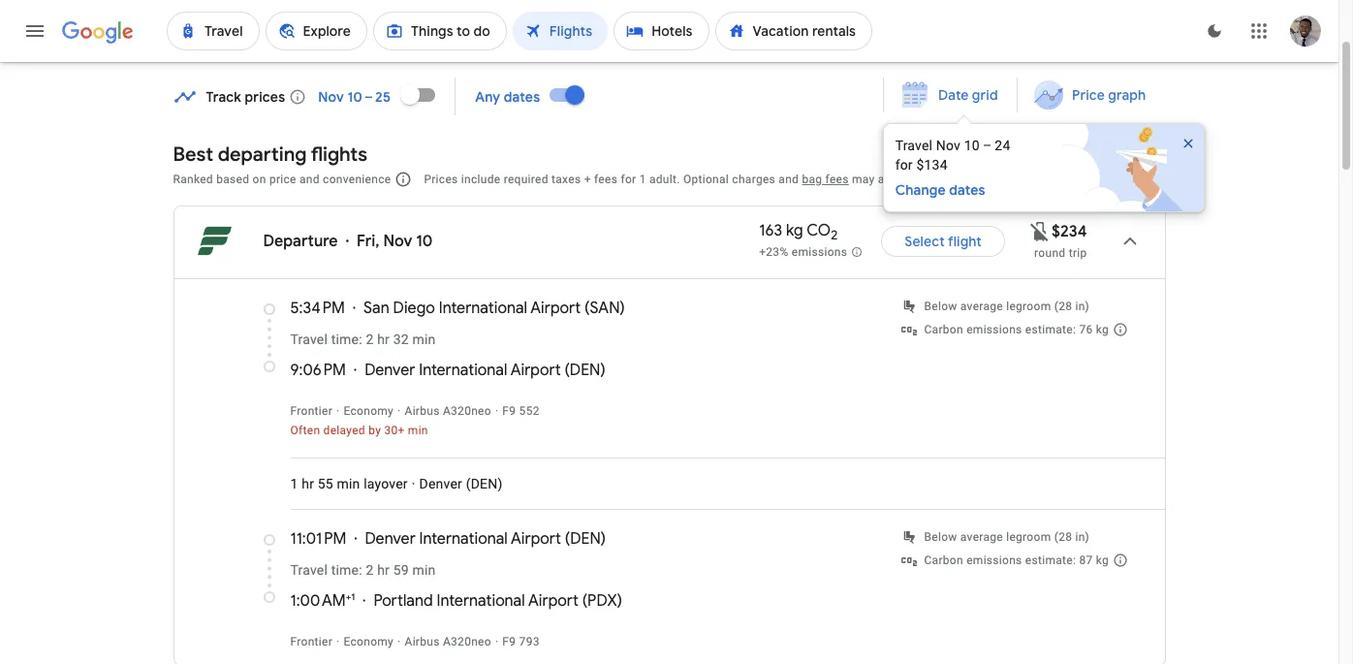 Task type: vqa. For each thing, say whether or not it's contained in the screenshot.
1st and from left
yes



Task type: locate. For each thing, give the bounding box(es) containing it.
emissions down co
[[792, 245, 847, 258]]

hr left 59
[[377, 562, 390, 578]]

legroom up carbon emissions estimate: 87 kg
[[1006, 530, 1051, 544]]

this price for this flight doesn't include overhead bin access. if you need a carry-on bag, use the bags filter to update prices. image
[[1028, 220, 1052, 243]]

0 vertical spatial airbus
[[405, 404, 440, 418]]

1 below from the top
[[924, 300, 957, 313]]

prices
[[424, 173, 458, 186]]

2 vertical spatial hr
[[377, 562, 390, 578]]

frontier down 1:00 am
[[290, 635, 333, 649]]

below average legroom (28 in) up carbon emissions estimate: 76 kilograms 'element' on the right
[[924, 300, 1090, 313]]

2 horizontal spatial 1
[[639, 173, 646, 186]]

0 vertical spatial below
[[924, 300, 957, 313]]

for inside travel nov 10 – 24 for $134 change dates
[[895, 157, 913, 173]]

airbus a320neo
[[405, 404, 491, 418], [405, 635, 491, 649]]

below
[[924, 300, 957, 313], [924, 530, 957, 544]]

0 vertical spatial nov
[[318, 88, 344, 105]]

0 vertical spatial f9
[[502, 404, 516, 418]]

price left graph
[[1072, 86, 1105, 104]]

frontier for 9:06 pm
[[290, 404, 333, 418]]

1 vertical spatial travel
[[290, 332, 328, 347]]

+ down travel time: 2 hr 59 min on the bottom left
[[346, 590, 351, 603]]

2 a320neo from the top
[[443, 635, 491, 649]]

emissions for carbon emissions estimate: 76 kg
[[967, 323, 1022, 336]]

2 average from the top
[[961, 530, 1003, 544]]

airport up 793
[[528, 591, 579, 611]]

1 time: from the top
[[331, 332, 362, 347]]

1 f9 from the top
[[502, 404, 516, 418]]

0 horizontal spatial 1
[[290, 476, 298, 491]]

1 vertical spatial kg
[[1096, 323, 1109, 336]]

1 vertical spatial 2
[[366, 332, 374, 347]]

hr
[[377, 332, 390, 347], [302, 476, 314, 491], [377, 562, 390, 578]]

2 vertical spatial nov
[[383, 232, 412, 251]]

kg right 76
[[1096, 323, 1109, 336]]

den for 11:01 pm
[[570, 529, 601, 549]]

airbus for denver
[[405, 404, 440, 418]]

based
[[216, 173, 249, 186]]

layover
[[364, 476, 408, 491]]

2 economy from the top
[[344, 635, 394, 649]]

filters
[[229, 6, 267, 23]]

price
[[269, 173, 296, 186]]

date
[[938, 86, 968, 104]]

2 vertical spatial travel
[[290, 562, 328, 578]]

0 horizontal spatial nov
[[318, 88, 344, 105]]

0 vertical spatial dates
[[504, 88, 540, 105]]

any
[[475, 88, 500, 105]]

1 vertical spatial below average legroom (28 in)
[[924, 530, 1090, 544]]

nov for travel nov 10 – 24 for $134 change dates
[[936, 138, 961, 153]]

1 horizontal spatial price
[[1072, 86, 1105, 104]]

travel time: 2 hr 59 min
[[290, 562, 436, 578]]

fees right taxes at top
[[594, 173, 618, 186]]

kg for carbon emissions estimate: 76 kg
[[1096, 323, 1109, 336]]

min right 30+
[[408, 424, 428, 437]]

0 vertical spatial time:
[[331, 332, 362, 347]]

2 vertical spatial kg
[[1096, 554, 1109, 567]]

1 vertical spatial estimate:
[[1025, 554, 1076, 567]]

bags button
[[479, 0, 555, 30]]

1 airbus from the top
[[405, 404, 440, 418]]

1 vertical spatial nov
[[936, 138, 961, 153]]

1 vertical spatial denver international airport ( den )
[[365, 529, 606, 549]]

1 legroom from the top
[[1006, 300, 1051, 313]]

793
[[519, 635, 540, 649]]

1 horizontal spatial fees
[[826, 173, 849, 186]]

price graph button
[[1022, 78, 1162, 112]]

1 vertical spatial average
[[961, 530, 1003, 544]]

average up carbon emissions estimate: 87 kilograms element
[[961, 530, 1003, 544]]

1 (28 from the top
[[1054, 300, 1072, 313]]

+ right taxes at top
[[584, 173, 591, 186]]

2 horizontal spatial nov
[[936, 138, 961, 153]]

2 below average legroom (28 in) from the top
[[924, 530, 1090, 544]]

international up "f9 793"
[[437, 591, 525, 611]]

0 vertical spatial a320neo
[[443, 404, 491, 418]]

a320neo down portland international airport ( pdx )
[[443, 635, 491, 649]]

1 a320neo from the top
[[443, 404, 491, 418]]

carbon emissions estimate: 76 kg
[[924, 323, 1109, 336]]

2 inside '163 kg co 2'
[[831, 227, 838, 244]]

1 vertical spatial dates
[[949, 181, 986, 199]]

airbus a320neo for portland
[[405, 635, 491, 649]]

denver down the 32
[[365, 361, 415, 380]]

Arrival time: 9:06 PM. text field
[[290, 361, 346, 380]]

average
[[961, 300, 1003, 313], [961, 530, 1003, 544]]

international down 'san diego international airport ( san )'
[[419, 361, 507, 380]]

frontier for 1:00 am
[[290, 635, 333, 649]]

1 average from the top
[[961, 300, 1003, 313]]

1 frontier from the top
[[290, 404, 333, 418]]

1 horizontal spatial and
[[779, 173, 799, 186]]

passenger assistance button
[[913, 173, 1033, 186]]

1 down travel time: 2 hr 59 min on the bottom left
[[351, 590, 355, 603]]

bag fees button
[[802, 173, 849, 186]]

2 for denver international airport ( den )
[[366, 332, 374, 347]]

 image left f9 552
[[495, 404, 499, 418]]

denver
[[365, 361, 415, 380], [419, 476, 462, 491], [365, 529, 416, 549]]

f9 left the 552
[[502, 404, 516, 418]]

1 horizontal spatial for
[[895, 157, 913, 173]]

0 vertical spatial +
[[584, 173, 591, 186]]

0 vertical spatial denver
[[365, 361, 415, 380]]

international down denver ( den )
[[419, 529, 508, 549]]

1 vertical spatial emissions
[[967, 323, 1022, 336]]

1 vertical spatial airbus
[[405, 635, 440, 649]]

nov inside travel nov 10 – 24 for $134 change dates
[[936, 138, 961, 153]]

2 and from the left
[[779, 173, 799, 186]]

2 frontier from the top
[[290, 635, 333, 649]]

0 vertical spatial denver international airport ( den )
[[365, 361, 606, 380]]

a320neo for portland
[[443, 635, 491, 649]]

min right "55" at bottom
[[337, 476, 360, 491]]

below average legroom (28 in) for 76
[[924, 300, 1090, 313]]

emissions
[[792, 245, 847, 258], [967, 323, 1022, 336], [967, 554, 1022, 567]]

0 vertical spatial in)
[[1075, 300, 1090, 313]]

2 estimate: from the top
[[1025, 554, 1076, 567]]

estimate: left 76
[[1025, 323, 1076, 336]]

connecting airports button
[[855, 0, 1029, 30]]

denver up 59
[[365, 529, 416, 549]]

1 vertical spatial below
[[924, 530, 957, 544]]

denver international airport ( den ) down denver ( den )
[[365, 529, 606, 549]]

travel up 1:00 am
[[290, 562, 328, 578]]

for left adult.
[[621, 173, 636, 186]]

airbus a320neo up 30+
[[405, 404, 491, 418]]

2 denver international airport ( den ) from the top
[[365, 529, 606, 549]]

11:01 pm
[[290, 529, 346, 549]]

airport up the 552
[[511, 361, 561, 380]]

0 vertical spatial kg
[[786, 221, 803, 241]]

(28
[[1054, 300, 1072, 313], [1054, 530, 1072, 544]]

price inside button
[[1072, 86, 1105, 104]]

1 inside 1:00 am + 1
[[351, 590, 355, 603]]

denver international airport ( den )
[[365, 361, 606, 380], [365, 529, 606, 549]]

kg
[[786, 221, 803, 241], [1096, 323, 1109, 336], [1096, 554, 1109, 567]]

1 vertical spatial in)
[[1075, 530, 1090, 544]]

denver right layover
[[419, 476, 462, 491]]

below down 'select flight' button
[[924, 300, 957, 313]]

travel up $134
[[895, 138, 933, 153]]

kg for carbon emissions estimate: 87 kg
[[1096, 554, 1109, 567]]

(28 up carbon emissions estimate: 87 kilograms element
[[1054, 530, 1072, 544]]

portland
[[374, 591, 433, 611]]

1 vertical spatial frontier
[[290, 635, 333, 649]]

fri,
[[357, 232, 380, 251]]

airbus down 'portland'
[[405, 635, 440, 649]]

round
[[1034, 246, 1066, 260]]

) for 11:01 pm
[[601, 529, 606, 549]]

(28 up carbon emissions estimate: 76 kilograms 'element' on the right
[[1054, 300, 1072, 313]]

1 airbus a320neo from the top
[[405, 404, 491, 418]]

1 economy from the top
[[344, 404, 394, 418]]

1 vertical spatial f9
[[502, 635, 516, 649]]

9:06 pm
[[290, 361, 346, 380]]

0 vertical spatial hr
[[377, 332, 390, 347]]

nov
[[318, 88, 344, 105], [936, 138, 961, 153], [383, 232, 412, 251]]

price inside 'popup button'
[[575, 6, 608, 23]]

main menu image
[[23, 19, 47, 43]]

airbus up 30+
[[405, 404, 440, 418]]

(28 for 87
[[1054, 530, 1072, 544]]

estimate: left 87
[[1025, 554, 1076, 567]]

f9 for portland international airport
[[502, 635, 516, 649]]

None search field
[[173, 0, 1166, 62]]

2 legroom from the top
[[1006, 530, 1051, 544]]

f9 left 793
[[502, 635, 516, 649]]

carbon for carbon emissions estimate: 87 kg
[[924, 554, 963, 567]]

economy down 'portland'
[[344, 635, 394, 649]]

1 and from the left
[[300, 173, 320, 186]]

flights
[[311, 142, 367, 167]]

10 – 24
[[964, 138, 1011, 153]]

1 estimate: from the top
[[1025, 323, 1076, 336]]

1 vertical spatial (28
[[1054, 530, 1072, 544]]

1 in) from the top
[[1075, 300, 1090, 313]]

1 vertical spatial carbon
[[924, 554, 963, 567]]

optional
[[683, 173, 729, 186]]

2 vertical spatial emissions
[[967, 554, 1022, 567]]

)
[[620, 299, 625, 318], [601, 361, 606, 380], [498, 476, 503, 491], [601, 529, 606, 549], [617, 591, 622, 611]]

1 vertical spatial den
[[471, 476, 498, 491]]

passenger
[[913, 173, 971, 186]]

price for price graph
[[1072, 86, 1105, 104]]

2 f9 from the top
[[502, 635, 516, 649]]

any dates
[[475, 88, 540, 105]]

2 time: from the top
[[331, 562, 362, 578]]

2 vertical spatial 2
[[366, 562, 374, 578]]

1 vertical spatial price
[[1072, 86, 1105, 104]]

below up carbon emissions estimate: 87 kilograms element
[[924, 530, 957, 544]]

0 horizontal spatial fees
[[594, 173, 618, 186]]

0 vertical spatial legroom
[[1006, 300, 1051, 313]]

f9 552
[[502, 404, 540, 418]]

apply.
[[878, 173, 910, 186]]

2 in) from the top
[[1075, 530, 1090, 544]]

price right bags popup button
[[575, 6, 608, 23]]

prices include required taxes + fees for 1 adult. optional charges and bag fees may apply. passenger assistance
[[424, 173, 1033, 186]]

1 horizontal spatial 1
[[351, 590, 355, 603]]

1 carbon from the top
[[924, 323, 963, 336]]

nov left 10
[[383, 232, 412, 251]]

0 vertical spatial average
[[961, 300, 1003, 313]]

1 left "55" at bottom
[[290, 476, 298, 491]]

san diego international airport ( san )
[[364, 299, 625, 318]]

0 horizontal spatial and
[[300, 173, 320, 186]]

0 vertical spatial den
[[570, 361, 601, 380]]

0 vertical spatial economy
[[344, 404, 394, 418]]

airport up portland international airport ( pdx )
[[511, 529, 561, 549]]

2 for portland international airport ( pdx )
[[366, 562, 374, 578]]

55
[[318, 476, 333, 491]]

and left bag on the right top
[[779, 173, 799, 186]]

1 horizontal spatial +
[[584, 173, 591, 186]]

airbus a320neo down 'portland'
[[405, 635, 491, 649]]

1 denver international airport ( den ) from the top
[[365, 361, 606, 380]]

legroom up carbon emissions estimate: 76 kilograms 'element' on the right
[[1006, 300, 1051, 313]]

denver international airport ( den ) up f9 552
[[365, 361, 606, 380]]

1 left adult.
[[639, 173, 646, 186]]

fees right bag on the right top
[[826, 173, 849, 186]]

1 vertical spatial denver
[[419, 476, 462, 491]]

59
[[393, 562, 409, 578]]

none search field containing all filters
[[173, 0, 1166, 62]]

2 (28 from the top
[[1054, 530, 1072, 544]]

dates inside travel nov 10 – 24 for $134 change dates
[[949, 181, 986, 199]]

travel for portland international airport ( pdx )
[[290, 562, 328, 578]]

+
[[584, 173, 591, 186], [346, 590, 351, 603]]

airport for 9:06 pm
[[511, 361, 561, 380]]

economy
[[344, 404, 394, 418], [344, 635, 394, 649]]

travel time: 2 hr 32 min
[[290, 332, 436, 347]]

2 carbon from the top
[[924, 554, 963, 567]]

time: up "arrival time: 1:00 am on  saturday, november 11." 'text field' on the bottom left of the page
[[331, 562, 362, 578]]

1 vertical spatial 1
[[290, 476, 298, 491]]

hr for 5:34 pm
[[377, 332, 390, 347]]

airports
[[945, 6, 996, 23]]

1 horizontal spatial dates
[[949, 181, 986, 199]]

track prices
[[206, 88, 285, 105]]

0 vertical spatial frontier
[[290, 404, 333, 418]]

change appearance image
[[1191, 8, 1238, 54]]

international for 1:00 am
[[437, 591, 525, 611]]

below average legroom (28 in) up carbon emissions estimate: 87 kg
[[924, 530, 1090, 544]]

flight
[[948, 233, 982, 250]]

0 vertical spatial airbus a320neo
[[405, 404, 491, 418]]

2
[[831, 227, 838, 244], [366, 332, 374, 347], [366, 562, 374, 578]]

international for 11:01 pm
[[419, 529, 508, 549]]

2 below from the top
[[924, 530, 957, 544]]

0 vertical spatial travel
[[895, 138, 933, 153]]

required
[[504, 173, 548, 186]]

2 vertical spatial denver
[[365, 529, 416, 549]]

2 vertical spatial den
[[570, 529, 601, 549]]

price for price
[[575, 6, 608, 23]]

economy up by
[[344, 404, 394, 418]]

sort by: button
[[1077, 161, 1166, 196]]

fees
[[594, 173, 618, 186], [826, 173, 849, 186]]

(28 for 76
[[1054, 300, 1072, 313]]

airbus a320neo for denver
[[405, 404, 491, 418]]

for
[[895, 157, 913, 173], [621, 173, 636, 186]]

163 kg co 2
[[759, 221, 838, 244]]

emissions left 87
[[967, 554, 1022, 567]]

30+
[[384, 424, 405, 437]]

1 below average legroom (28 in) from the top
[[924, 300, 1090, 313]]

0 vertical spatial below average legroom (28 in)
[[924, 300, 1090, 313]]

0 vertical spatial estimate:
[[1025, 323, 1076, 336]]

0 vertical spatial (28
[[1054, 300, 1072, 313]]

2 vertical spatial 1
[[351, 590, 355, 603]]

hr left "55" at bottom
[[302, 476, 314, 491]]

0 horizontal spatial price
[[575, 6, 608, 23]]

connecting airports
[[866, 6, 996, 23]]

average up carbon emissions estimate: 76 kilograms 'element' on the right
[[961, 300, 1003, 313]]

 image
[[346, 232, 349, 251], [353, 299, 356, 318], [495, 404, 499, 418], [412, 476, 415, 491], [495, 635, 499, 649]]

often
[[290, 424, 320, 437]]

legroom
[[1006, 300, 1051, 313], [1006, 530, 1051, 544]]

2 airbus a320neo from the top
[[405, 635, 491, 649]]

1 vertical spatial economy
[[344, 635, 394, 649]]

( for 1:00 am
[[582, 591, 588, 611]]

frontier up often
[[290, 404, 333, 418]]

1 horizontal spatial nov
[[383, 232, 412, 251]]

2 airbus from the top
[[405, 635, 440, 649]]

0 vertical spatial price
[[575, 6, 608, 23]]

a320neo left f9 552
[[443, 404, 491, 418]]

carbon for carbon emissions estimate: 76 kg
[[924, 323, 963, 336]]

denver for 9:06 pm
[[365, 361, 415, 380]]

below for carbon emissions estimate: 87 kg
[[924, 530, 957, 544]]

1 vertical spatial airbus a320neo
[[405, 635, 491, 649]]

2 left the 32
[[366, 332, 374, 347]]

in) up 87
[[1075, 530, 1090, 544]]

hr left the 32
[[377, 332, 390, 347]]

1
[[639, 173, 646, 186], [290, 476, 298, 491], [351, 590, 355, 603]]

below average legroom (28 in)
[[924, 300, 1090, 313], [924, 530, 1090, 544]]

and right price
[[300, 173, 320, 186]]

+ inside 1:00 am + 1
[[346, 590, 351, 603]]

in) up 76
[[1075, 300, 1090, 313]]

1 vertical spatial time:
[[331, 562, 362, 578]]

nov right learn more about tracked prices image at the left
[[318, 88, 344, 105]]

min
[[412, 332, 436, 347], [408, 424, 428, 437], [337, 476, 360, 491], [412, 562, 436, 578]]

kg right 87
[[1096, 554, 1109, 567]]

average for carbon emissions estimate: 87 kg
[[961, 530, 1003, 544]]

0 vertical spatial carbon
[[924, 323, 963, 336]]

min right 59
[[412, 562, 436, 578]]

travel down 5:34 pm text field at the top
[[290, 332, 328, 347]]

denver international airport ( den ) for 11:01 pm
[[365, 529, 606, 549]]

time: up arrival time: 9:06 pm. text box
[[331, 332, 362, 347]]

emissions left 76
[[967, 323, 1022, 336]]

0 vertical spatial 1
[[639, 173, 646, 186]]

0 vertical spatial 2
[[831, 227, 838, 244]]

0 vertical spatial emissions
[[792, 245, 847, 258]]

for left $134
[[895, 157, 913, 173]]

kg up +23% emissions
[[786, 221, 803, 241]]

 image right layover
[[412, 476, 415, 491]]

1 vertical spatial a320neo
[[443, 635, 491, 649]]

2 up +23% emissions
[[831, 227, 838, 244]]

time:
[[331, 332, 362, 347], [331, 562, 362, 578]]

0 horizontal spatial +
[[346, 590, 351, 603]]

2 left 59
[[366, 562, 374, 578]]

1 vertical spatial +
[[346, 590, 351, 603]]

airport
[[531, 299, 581, 318], [511, 361, 561, 380], [511, 529, 561, 549], [528, 591, 579, 611]]

nov up $134
[[936, 138, 961, 153]]

1 vertical spatial legroom
[[1006, 530, 1051, 544]]



Task type: describe. For each thing, give the bounding box(es) containing it.
stops button
[[290, 0, 371, 30]]

Departure time: 11:01 PM. text field
[[290, 529, 346, 549]]

on
[[253, 173, 266, 186]]

in) for 76
[[1075, 300, 1090, 313]]

bags
[[491, 6, 522, 23]]

kg inside '163 kg co 2'
[[786, 221, 803, 241]]

87
[[1079, 554, 1093, 567]]

assistance
[[974, 173, 1033, 186]]

552
[[519, 404, 540, 418]]

Arrival time: 1:00 AM on  Saturday, November 11. text field
[[290, 590, 355, 611]]

include
[[461, 173, 501, 186]]

f9 for denver international airport
[[502, 404, 516, 418]]

5:34 pm
[[290, 299, 345, 318]]

carbon emissions estimate: 76 kilograms element
[[924, 323, 1109, 336]]

 image left "f9 793"
[[495, 635, 499, 649]]

below average legroom (28 in) for 87
[[924, 530, 1090, 544]]

bag
[[802, 173, 822, 186]]

delayed
[[323, 424, 365, 437]]

1:00 am
[[290, 591, 346, 611]]

by:
[[1115, 170, 1135, 187]]

0 horizontal spatial for
[[621, 173, 636, 186]]

airlines
[[390, 6, 439, 23]]

graph
[[1109, 86, 1146, 104]]

taxes
[[552, 173, 581, 186]]

times
[[660, 6, 698, 23]]

often delayed by 30+ min
[[290, 424, 428, 437]]

select flight button
[[881, 218, 1005, 265]]

airport for 11:01 pm
[[511, 529, 561, 549]]

) for 9:06 pm
[[601, 361, 606, 380]]

carbon emissions estimate: 87 kg
[[924, 554, 1109, 567]]

best departing flights
[[173, 142, 367, 167]]

emissions
[[750, 6, 814, 23]]

) for 1:00 am
[[617, 591, 622, 611]]

legroom for 76
[[1006, 300, 1051, 313]]

change dates button
[[895, 180, 1028, 200]]

Departure time: 5:34 PM. text field
[[290, 299, 345, 318]]

learn more about tracked prices image
[[289, 88, 307, 105]]

emissions for +23% emissions
[[792, 245, 847, 258]]

close image
[[1180, 136, 1196, 151]]

a320neo for denver
[[443, 404, 491, 418]]

times button
[[648, 0, 731, 30]]

grid
[[972, 86, 998, 104]]

hr for 11:01 pm
[[377, 562, 390, 578]]

sort by:
[[1084, 170, 1135, 187]]

prices
[[245, 88, 285, 105]]

by
[[369, 424, 381, 437]]

10 – 25
[[347, 88, 391, 105]]

departing
[[218, 142, 307, 167]]

estimate: for 87
[[1025, 554, 1076, 567]]

time: for 1:00 am
[[331, 562, 362, 578]]

0 horizontal spatial dates
[[504, 88, 540, 105]]

economy for denver international airport ( den )
[[344, 404, 394, 418]]

price graph
[[1072, 86, 1146, 104]]

sort
[[1084, 170, 1112, 187]]

convenience
[[323, 173, 391, 186]]

+23%
[[759, 245, 789, 258]]

airport for 1:00 am
[[528, 591, 579, 611]]

adult.
[[649, 173, 680, 186]]

+23% emissions
[[759, 245, 847, 258]]

emissions for carbon emissions estimate: 87 kg
[[967, 554, 1022, 567]]

pdx
[[588, 591, 617, 611]]

price button
[[563, 0, 641, 30]]

 image left the fri,
[[346, 232, 349, 251]]

32
[[393, 332, 409, 347]]

co
[[807, 221, 831, 241]]

airbus for portland
[[405, 635, 440, 649]]

departure
[[263, 232, 338, 251]]

below for carbon emissions estimate: 76 kg
[[924, 300, 957, 313]]

diego
[[393, 299, 435, 318]]

average for carbon emissions estimate: 76 kg
[[961, 300, 1003, 313]]

 image left the san
[[353, 299, 356, 318]]

date grid
[[938, 86, 998, 104]]

international for 9:06 pm
[[419, 361, 507, 380]]

economy for portland international airport ( pdx )
[[344, 635, 394, 649]]

san
[[364, 299, 389, 318]]

emissions button
[[739, 0, 847, 30]]

76
[[1079, 323, 1093, 336]]

ranked based on price and convenience
[[173, 173, 391, 186]]

select
[[905, 233, 945, 250]]

den for 9:06 pm
[[570, 361, 601, 380]]

( for 11:01 pm
[[565, 529, 570, 549]]

denver for 11:01 pm
[[365, 529, 416, 549]]

date grid button
[[888, 78, 1013, 112]]

round trip
[[1034, 246, 1087, 260]]

234 US dollars text field
[[1052, 222, 1087, 241]]

international right diego on the top left
[[439, 299, 527, 318]]

1 fees from the left
[[594, 173, 618, 186]]

1:00 am + 1
[[290, 590, 355, 611]]

2 fees from the left
[[826, 173, 849, 186]]

f9 793
[[502, 635, 540, 649]]

best departing flights main content
[[173, 71, 1225, 664]]

travel for denver international airport ( den )
[[290, 332, 328, 347]]

all filters
[[210, 6, 267, 23]]

legroom for 87
[[1006, 530, 1051, 544]]

charges
[[732, 173, 776, 186]]

travel nov 10 – 24 for $134 change dates
[[895, 138, 1011, 199]]

$234
[[1052, 222, 1087, 241]]

may
[[852, 173, 875, 186]]

portland international airport ( pdx )
[[374, 591, 622, 611]]

learn more about ranking image
[[395, 171, 412, 188]]

1 vertical spatial hr
[[302, 476, 314, 491]]

denver international airport ( den ) for 9:06 pm
[[365, 361, 606, 380]]

airlines button
[[379, 0, 472, 30]]

10
[[416, 232, 433, 251]]

estimate: for 76
[[1025, 323, 1076, 336]]

ranked
[[173, 173, 213, 186]]

san
[[590, 299, 620, 318]]

min right the 32
[[412, 332, 436, 347]]

in) for 87
[[1075, 530, 1090, 544]]

1 hr 55 min layover
[[290, 476, 408, 491]]

find the best price region
[[173, 71, 1225, 212]]

fri, nov 10
[[357, 232, 433, 251]]

all
[[210, 6, 226, 23]]

track
[[206, 88, 241, 105]]

travel inside travel nov 10 – 24 for $134 change dates
[[895, 138, 933, 153]]

$134
[[917, 157, 948, 173]]

time: for 9:06 pm
[[331, 332, 362, 347]]

( for 9:06 pm
[[565, 361, 570, 380]]

trip
[[1069, 246, 1087, 260]]

carbon emissions estimate: 87 kilograms element
[[924, 554, 1109, 567]]

change
[[895, 181, 946, 199]]

163
[[759, 221, 782, 241]]

nov 10 – 25
[[318, 88, 391, 105]]

denver ( den )
[[419, 476, 503, 491]]

airport left san
[[531, 299, 581, 318]]

nov for fri, nov 10
[[383, 232, 412, 251]]



